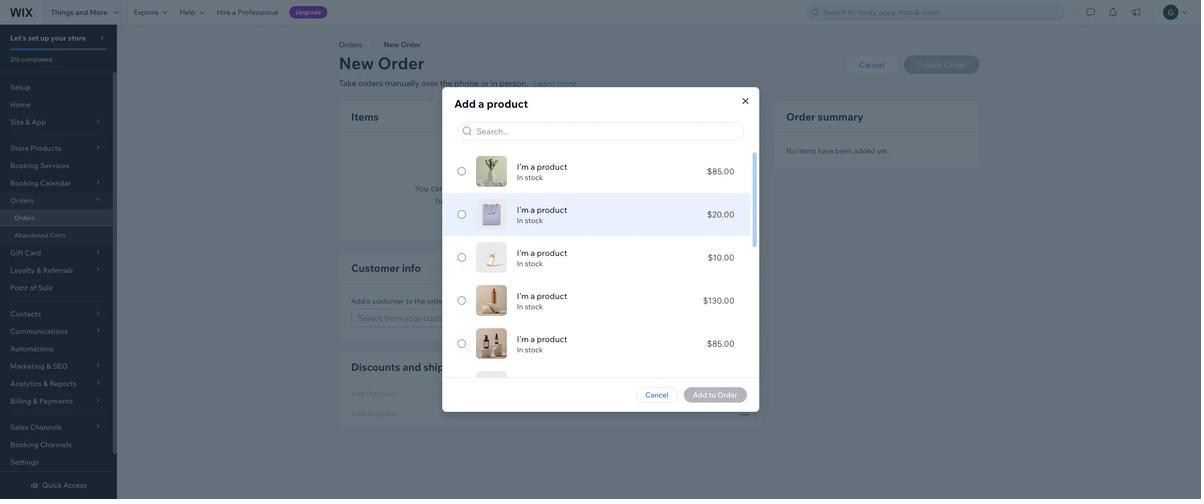 Task type: vqa. For each thing, say whether or not it's contained in the screenshot.
Background
no



Task type: describe. For each thing, give the bounding box(es) containing it.
have
[[818, 146, 834, 156]]

4 stock from the top
[[525, 303, 543, 312]]

help
[[180, 8, 196, 17]]

orders for orders popup button
[[10, 196, 34, 205]]

setup
[[10, 83, 31, 92]]

2 — from the top
[[742, 409, 750, 419]]

abandoned carts link
[[0, 227, 113, 244]]

a inside 'hire a professional' link
[[232, 8, 236, 17]]

abandoned carts
[[14, 232, 66, 239]]

orders button
[[0, 192, 113, 209]]

manually
[[385, 78, 420, 88]]

i'm a product
[[517, 377, 568, 388]]

channels
[[40, 440, 72, 450]]

add item
[[700, 112, 731, 122]]

2/6 completed
[[10, 55, 52, 63]]

customer info
[[351, 262, 421, 275]]

been
[[836, 146, 853, 156]]

booking services link
[[0, 157, 113, 175]]

tip
[[556, 196, 567, 206]]

automations link
[[0, 340, 113, 358]]

info
[[402, 262, 421, 275]]

$130.00
[[703, 296, 735, 306]]

hire a professional link
[[211, 0, 285, 25]]

quick access button
[[30, 481, 87, 490]]

added
[[854, 146, 876, 156]]

shampoo).
[[625, 196, 666, 206]]

the inside add items to the order you can create an order with multiple items or add custom items (e.g., a haircut appointment with a $10 tip and a bottle of shampoo).
[[558, 168, 571, 178]]

orders for orders button
[[339, 40, 362, 49]]

can
[[431, 183, 445, 194]]

custom
[[616, 112, 643, 122]]

sidebar element
[[0, 25, 117, 500]]

$10
[[540, 196, 554, 206]]

1 $85.00 from the top
[[707, 166, 735, 177]]

and for more
[[75, 8, 88, 17]]

0 horizontal spatial cancel button
[[636, 387, 678, 403]]

abandoned
[[14, 232, 49, 239]]

quick access
[[42, 481, 87, 490]]

1 stock from the top
[[525, 173, 543, 182]]

add custom item
[[601, 112, 660, 122]]

access
[[64, 481, 87, 490]]

home link
[[0, 96, 113, 113]]

new order
[[384, 40, 421, 49]]

3 i'm from the top
[[517, 248, 529, 258]]

add item button
[[682, 109, 750, 125]]

and for shipping
[[403, 361, 421, 374]]

discounts
[[351, 361, 401, 374]]

Search for tools, apps, help & more... field
[[820, 5, 1061, 20]]

professional
[[238, 8, 279, 17]]

appointment
[[464, 196, 514, 206]]

settings
[[10, 458, 39, 467]]

add for add a customer to the order
[[351, 297, 365, 306]]

automations
[[10, 344, 54, 354]]

0 vertical spatial cancel
[[859, 60, 886, 70]]

add custom item button
[[592, 109, 669, 125]]

set
[[28, 33, 39, 43]]

item inside 'button'
[[716, 112, 731, 122]]

5 stock from the top
[[525, 346, 543, 355]]

point of sale
[[10, 283, 53, 293]]

let's set up your store
[[10, 33, 86, 43]]

items up "tip"
[[558, 183, 579, 194]]

5 i'm from the top
[[517, 334, 529, 345]]

1 vertical spatial with
[[516, 196, 532, 206]]

2 vertical spatial order
[[787, 110, 816, 123]]

the inside new order take orders manually over the phone or in person. learn more
[[440, 78, 453, 88]]

1 — from the top
[[742, 391, 750, 401]]

new order button
[[379, 37, 426, 52]]

Select from your customer list or add a new one field
[[355, 310, 735, 327]]

2 stock from the top
[[525, 216, 543, 226]]

no items have been added yet.
[[787, 146, 890, 156]]

booking services
[[10, 161, 69, 170]]

in
[[491, 78, 498, 88]]

you
[[415, 183, 429, 194]]

setup link
[[0, 79, 113, 96]]

explore
[[134, 8, 159, 17]]

item inside button
[[645, 112, 660, 122]]

3 stock from the top
[[525, 259, 543, 269]]

your
[[51, 33, 66, 43]]

upgrade button
[[290, 6, 328, 18]]

take
[[339, 78, 357, 88]]

new for new order
[[384, 40, 399, 49]]

of inside sidebar element
[[29, 283, 36, 293]]

order summary
[[787, 110, 864, 123]]

up
[[40, 33, 49, 43]]

order for new order take orders manually over the phone or in person. learn more
[[378, 53, 425, 73]]

2 i'm from the top
[[517, 205, 529, 215]]

no
[[787, 146, 797, 156]]

add for add items to the order you can create an order with multiple items or add custom items (e.g., a haircut appointment with a $10 tip and a bottle of shampoo).
[[506, 168, 523, 178]]

create
[[446, 183, 471, 194]]

5 in from the top
[[517, 346, 524, 355]]

1 i'm from the top
[[517, 162, 529, 172]]

home
[[10, 100, 31, 109]]

2/6
[[10, 55, 20, 63]]

(e.g.,
[[661, 183, 679, 194]]

4 in from the top
[[517, 303, 524, 312]]

new order take orders manually over the phone or in person. learn more
[[339, 53, 577, 88]]

1 horizontal spatial order
[[484, 183, 504, 194]]



Task type: locate. For each thing, give the bounding box(es) containing it.
of inside add items to the order you can create an order with multiple items or add custom items (e.g., a haircut appointment with a $10 tip and a bottle of shampoo).
[[616, 196, 623, 206]]

i'm
[[517, 162, 529, 172], [517, 205, 529, 215], [517, 248, 529, 258], [517, 291, 529, 301], [517, 334, 529, 345], [517, 377, 529, 388]]

to
[[548, 168, 557, 178], [406, 297, 413, 306]]

orders button
[[334, 37, 368, 52]]

add for add a product
[[455, 97, 476, 111]]

1 horizontal spatial cancel
[[859, 60, 886, 70]]

1 vertical spatial cancel
[[646, 391, 669, 400]]

0 horizontal spatial item
[[645, 112, 660, 122]]

the up "tip"
[[558, 168, 571, 178]]

2 $85.00 from the top
[[707, 339, 735, 349]]

0 vertical spatial —
[[742, 391, 750, 401]]

order
[[401, 40, 421, 49], [378, 53, 425, 73], [787, 110, 816, 123]]

add a customer to the order
[[351, 297, 445, 306]]

add inside button
[[601, 112, 615, 122]]

6 i'm from the top
[[517, 377, 529, 388]]

with
[[506, 183, 523, 194], [516, 196, 532, 206]]

a
[[681, 183, 686, 194]]

1 vertical spatial new
[[339, 53, 374, 73]]

cancel
[[859, 60, 886, 70], [646, 391, 669, 400]]

1 item from the left
[[645, 112, 660, 122]]

the right the customer
[[414, 297, 426, 306]]

or
[[481, 78, 489, 88], [581, 183, 589, 194]]

1 vertical spatial or
[[581, 183, 589, 194]]

0 horizontal spatial the
[[414, 297, 426, 306]]

cancel button
[[847, 55, 898, 74], [636, 387, 678, 403]]

order right the customer
[[427, 297, 445, 306]]

things and more
[[51, 8, 107, 17]]

$20.00
[[707, 210, 735, 220]]

i'm a product in stock
[[517, 162, 568, 182], [517, 205, 568, 226], [517, 248, 568, 269], [517, 291, 568, 312], [517, 334, 568, 355]]

4 i'm from the top
[[517, 291, 529, 301]]

2 item from the left
[[716, 112, 731, 122]]

0 vertical spatial order
[[573, 168, 595, 178]]

1 horizontal spatial the
[[440, 78, 453, 88]]

$85.00 down $130.00
[[707, 339, 735, 349]]

items
[[351, 110, 379, 123]]

orders link
[[0, 209, 113, 227]]

and right "tip"
[[568, 196, 583, 206]]

booking for booking services
[[10, 161, 39, 170]]

to inside add items to the order you can create an order with multiple items or add custom items (e.g., a haircut appointment with a $10 tip and a bottle of shampoo).
[[548, 168, 557, 178]]

0 horizontal spatial of
[[29, 283, 36, 293]]

and left shipping
[[403, 361, 421, 374]]

a
[[232, 8, 236, 17], [479, 97, 485, 111], [531, 162, 535, 172], [534, 196, 538, 206], [585, 196, 589, 206], [531, 205, 535, 215], [531, 248, 535, 258], [531, 291, 535, 301], [367, 297, 371, 306], [531, 334, 535, 345], [531, 377, 535, 388]]

0 vertical spatial of
[[616, 196, 623, 206]]

0 vertical spatial the
[[440, 78, 453, 88]]

orders inside popup button
[[10, 196, 34, 205]]

and
[[75, 8, 88, 17], [568, 196, 583, 206], [403, 361, 421, 374]]

—
[[742, 391, 750, 401], [742, 409, 750, 419]]

or inside new order take orders manually over the phone or in person. learn more
[[481, 78, 489, 88]]

point of sale link
[[0, 279, 113, 297]]

hire a professional
[[217, 8, 279, 17]]

3 in from the top
[[517, 259, 524, 269]]

2 vertical spatial and
[[403, 361, 421, 374]]

booking channels
[[10, 440, 72, 450]]

sale
[[38, 283, 53, 293]]

bottle
[[591, 196, 614, 206]]

learn more link
[[534, 77, 577, 89]]

0 vertical spatial or
[[481, 78, 489, 88]]

booking left services
[[10, 161, 39, 170]]

shipping
[[424, 361, 467, 374]]

1 vertical spatial order
[[484, 183, 504, 194]]

2 horizontal spatial the
[[558, 168, 571, 178]]

new down orders button
[[339, 53, 374, 73]]

orders inside button
[[339, 40, 362, 49]]

1 horizontal spatial of
[[616, 196, 623, 206]]

2 booking from the top
[[10, 440, 39, 450]]

order up manually
[[401, 40, 421, 49]]

1 vertical spatial to
[[406, 297, 413, 306]]

the right over
[[440, 78, 453, 88]]

1 vertical spatial —
[[742, 409, 750, 419]]

items
[[798, 146, 817, 156], [525, 168, 546, 178], [558, 183, 579, 194], [638, 183, 659, 194]]

add for add custom item
[[601, 112, 615, 122]]

of left sale
[[29, 283, 36, 293]]

0 vertical spatial order
[[401, 40, 421, 49]]

over
[[422, 78, 438, 88]]

booking
[[10, 161, 39, 170], [10, 440, 39, 450]]

person.
[[500, 78, 529, 88]]

1 horizontal spatial cancel button
[[847, 55, 898, 74]]

0 vertical spatial booking
[[10, 161, 39, 170]]

with left multiple
[[506, 183, 523, 194]]

0 horizontal spatial new
[[339, 53, 374, 73]]

Search... field
[[474, 123, 741, 140]]

0 vertical spatial new
[[384, 40, 399, 49]]

2 i'm a product in stock from the top
[[517, 205, 568, 226]]

0 vertical spatial to
[[548, 168, 557, 178]]

booking for booking channels
[[10, 440, 39, 450]]

carts
[[50, 232, 66, 239]]

stock
[[525, 173, 543, 182], [525, 216, 543, 226], [525, 259, 543, 269], [525, 303, 543, 312], [525, 346, 543, 355]]

orders
[[358, 78, 383, 88]]

booking channels link
[[0, 436, 113, 454]]

to up multiple
[[548, 168, 557, 178]]

things
[[51, 8, 74, 17]]

order up no
[[787, 110, 816, 123]]

new inside new order take orders manually over the phone or in person. learn more
[[339, 53, 374, 73]]

0 vertical spatial cancel button
[[847, 55, 898, 74]]

item
[[645, 112, 660, 122], [716, 112, 731, 122]]

settings link
[[0, 454, 113, 471]]

order for new order
[[401, 40, 421, 49]]

product
[[487, 97, 528, 111], [537, 162, 568, 172], [537, 205, 568, 215], [537, 248, 568, 258], [537, 291, 568, 301], [537, 334, 568, 345], [537, 377, 568, 388]]

and left more
[[75, 8, 88, 17]]

1 vertical spatial the
[[558, 168, 571, 178]]

1 horizontal spatial to
[[548, 168, 557, 178]]

0 horizontal spatial cancel
[[646, 391, 669, 400]]

0 horizontal spatial order
[[427, 297, 445, 306]]

new
[[384, 40, 399, 49], [339, 53, 374, 73]]

order up appointment
[[484, 183, 504, 194]]

items up multiple
[[525, 168, 546, 178]]

1 horizontal spatial or
[[581, 183, 589, 194]]

discounts and shipping
[[351, 361, 467, 374]]

2 vertical spatial the
[[414, 297, 426, 306]]

in
[[517, 173, 524, 182], [517, 216, 524, 226], [517, 259, 524, 269], [517, 303, 524, 312], [517, 346, 524, 355]]

quick
[[42, 481, 62, 490]]

summary
[[818, 110, 864, 123]]

$85.00 up $20.00
[[707, 166, 735, 177]]

0 vertical spatial with
[[506, 183, 523, 194]]

1 booking from the top
[[10, 161, 39, 170]]

add
[[590, 183, 605, 194]]

customer
[[351, 262, 400, 275]]

or left in
[[481, 78, 489, 88]]

orders for orders link
[[14, 214, 35, 222]]

items up shampoo).
[[638, 183, 659, 194]]

with down multiple
[[516, 196, 532, 206]]

add for add item
[[700, 112, 714, 122]]

services
[[40, 161, 69, 170]]

1 vertical spatial $85.00
[[707, 339, 735, 349]]

$85.00
[[707, 166, 735, 177], [707, 339, 735, 349]]

add inside 'button'
[[700, 112, 714, 122]]

of down custom
[[616, 196, 623, 206]]

booking up settings
[[10, 440, 39, 450]]

point
[[10, 283, 28, 293]]

1 vertical spatial orders
[[10, 196, 34, 205]]

learn
[[534, 78, 555, 88]]

order inside new order take orders manually over the phone or in person. learn more
[[378, 53, 425, 73]]

2 horizontal spatial order
[[573, 168, 595, 178]]

0 horizontal spatial or
[[481, 78, 489, 88]]

5 i'm a product in stock from the top
[[517, 334, 568, 355]]

1 vertical spatial booking
[[10, 440, 39, 450]]

yet.
[[878, 146, 890, 156]]

0 horizontal spatial and
[[75, 8, 88, 17]]

$10.00
[[708, 253, 735, 263]]

an
[[472, 183, 482, 194]]

1 vertical spatial cancel button
[[636, 387, 678, 403]]

add items to the order you can create an order with multiple items or add custom items (e.g., a haircut appointment with a $10 tip and a bottle of shampoo).
[[415, 168, 686, 206]]

hire
[[217, 8, 231, 17]]

customer
[[372, 297, 404, 306]]

help button
[[174, 0, 211, 25]]

add inside add items to the order you can create an order with multiple items or add custom items (e.g., a haircut appointment with a $10 tip and a bottle of shampoo).
[[506, 168, 523, 178]]

new up manually
[[384, 40, 399, 49]]

to right the customer
[[406, 297, 413, 306]]

1 horizontal spatial item
[[716, 112, 731, 122]]

order down new order button
[[378, 53, 425, 73]]

2 vertical spatial orders
[[14, 214, 35, 222]]

upgrade
[[296, 8, 321, 16]]

add
[[455, 97, 476, 111], [601, 112, 615, 122], [700, 112, 714, 122], [506, 168, 523, 178], [351, 297, 365, 306]]

new for new order take orders manually over the phone or in person. learn more
[[339, 53, 374, 73]]

2 horizontal spatial and
[[568, 196, 583, 206]]

custom
[[607, 183, 636, 194]]

phone
[[455, 78, 479, 88]]

0 vertical spatial orders
[[339, 40, 362, 49]]

1 vertical spatial and
[[568, 196, 583, 206]]

multiple
[[524, 183, 556, 194]]

0 vertical spatial and
[[75, 8, 88, 17]]

new inside button
[[384, 40, 399, 49]]

1 horizontal spatial new
[[384, 40, 399, 49]]

3 i'm a product in stock from the top
[[517, 248, 568, 269]]

4 i'm a product in stock from the top
[[517, 291, 568, 312]]

completed
[[21, 55, 52, 63]]

0 horizontal spatial to
[[406, 297, 413, 306]]

1 horizontal spatial and
[[403, 361, 421, 374]]

haircut
[[436, 196, 462, 206]]

the
[[440, 78, 453, 88], [558, 168, 571, 178], [414, 297, 426, 306]]

and inside add items to the order you can create an order with multiple items or add custom items (e.g., a haircut appointment with a $10 tip and a bottle of shampoo).
[[568, 196, 583, 206]]

of
[[616, 196, 623, 206], [29, 283, 36, 293]]

items right no
[[798, 146, 817, 156]]

add a product
[[455, 97, 528, 111]]

1 in from the top
[[517, 173, 524, 182]]

2 in from the top
[[517, 216, 524, 226]]

store
[[68, 33, 86, 43]]

or left the add
[[581, 183, 589, 194]]

or inside add items to the order you can create an order with multiple items or add custom items (e.g., a haircut appointment with a $10 tip and a bottle of shampoo).
[[581, 183, 589, 194]]

1 vertical spatial of
[[29, 283, 36, 293]]

order inside button
[[401, 40, 421, 49]]

0 vertical spatial $85.00
[[707, 166, 735, 177]]

more
[[557, 78, 577, 88]]

1 i'm a product in stock from the top
[[517, 162, 568, 182]]

1 vertical spatial order
[[378, 53, 425, 73]]

order up the add
[[573, 168, 595, 178]]

2 vertical spatial order
[[427, 297, 445, 306]]



